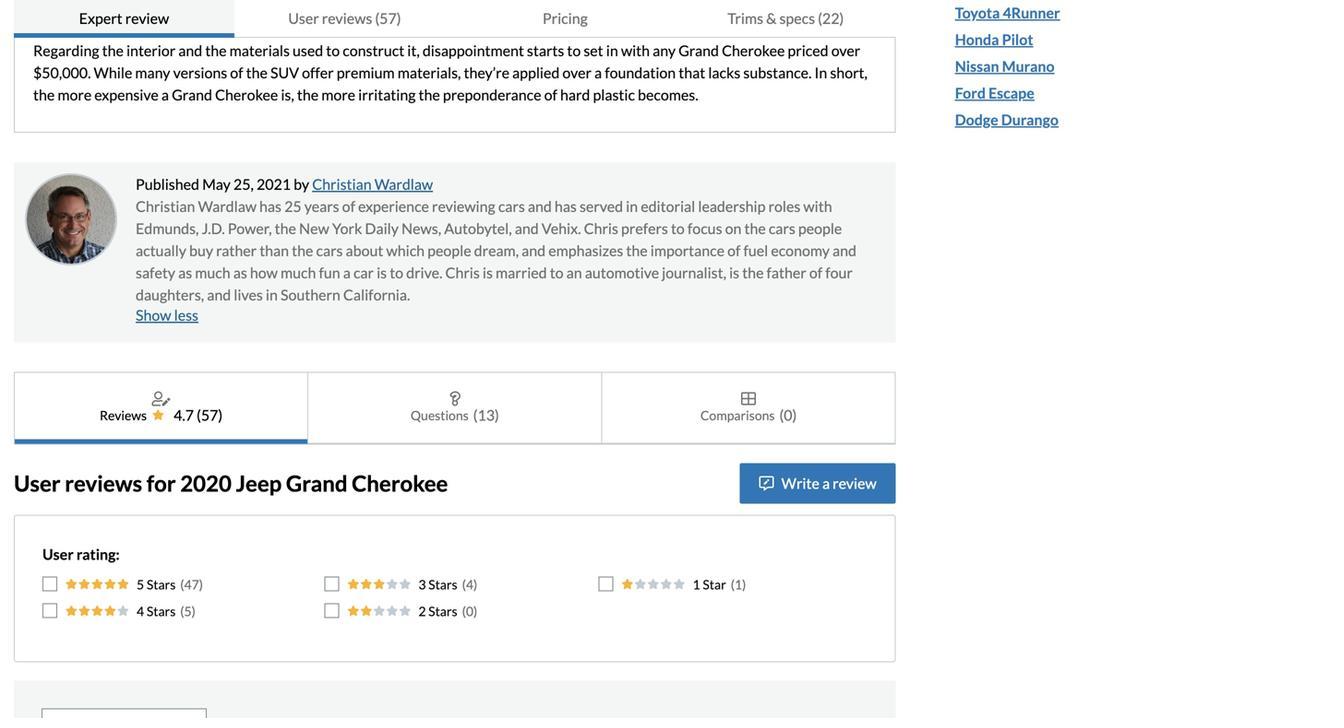 Task type: vqa. For each thing, say whether or not it's contained in the screenshot.


Task type: locate. For each thing, give the bounding box(es) containing it.
0 horizontal spatial 1
[[693, 577, 700, 593]]

5 down 47
[[184, 604, 192, 620]]

a inside published may 25, 2021 by christian wardlaw christian wardlaw has 25 years of experience reviewing cars and has served in editorial leadership roles with edmunds, j.d. power, the new york daily news, autobytel, and vehix. chris prefers to focus on the cars people actually buy rather than the cars about which people dream, and emphasizes the importance of fuel economy and safety as much as how much fun a car is to drive. chris is married to an automotive journalist, is the father of four daughters, and lives in southern california. show less
[[343, 264, 351, 282]]

( down 3 stars ( 4 )
[[462, 604, 466, 620]]

the down new
[[292, 242, 313, 260]]

0 horizontal spatial review
[[125, 9, 169, 27]]

hard
[[560, 86, 590, 104]]

(57) right 4.7
[[197, 407, 223, 425]]

1 horizontal spatial chris
[[584, 220, 618, 238]]

southern
[[281, 286, 340, 304]]

review
[[125, 9, 169, 27], [833, 475, 877, 493]]

over up short,
[[831, 42, 860, 60]]

1 horizontal spatial reviews
[[322, 9, 372, 27]]

0 vertical spatial 5
[[137, 577, 144, 593]]

is right the car
[[377, 264, 387, 282]]

( up 4 stars ( 5 )
[[180, 577, 184, 593]]

cherokee down questions
[[352, 471, 448, 497]]

christian up years
[[312, 175, 372, 193]]

as down rather on the top left of page
[[233, 264, 247, 282]]

0 horizontal spatial over
[[562, 64, 592, 82]]

cars up the autobytel,
[[498, 198, 525, 216]]

suv
[[270, 64, 299, 82]]

a up the
[[409, 0, 417, 8]]

2 tab list from the top
[[14, 372, 896, 445]]

grand inside painted a beautiful slate blue pearl, the limited x features a ventilated hood design, a sport-themed front bumper, and handsome 20-inch aluminum wheels dipped in granite crystal paint. the result is a mild-custom appearance the grand cherokee wears well.
[[680, 12, 720, 30]]

0 horizontal spatial chris
[[445, 264, 480, 282]]

review down beautiful
[[125, 9, 169, 27]]

in inside 'regarding the interior and the materials used to construct it, disappointment starts to set in with any grand cherokee priced over $50,000. while many versions of the suv offer premium materials, they're applied over a foundation that lacks substance. in short, the more expensive a grand cherokee is, the more irritating the preponderance of hard plastic becomes.'
[[606, 42, 618, 60]]

0 horizontal spatial with
[[621, 42, 650, 60]]

reviews for for
[[65, 471, 142, 497]]

ford escape link
[[955, 82, 1034, 104]]

nissan
[[955, 57, 999, 75]]

trims & specs (22) tab
[[675, 0, 896, 38]]

the right on
[[744, 220, 766, 238]]

and inside painted a beautiful slate blue pearl, the limited x features a ventilated hood design, a sport-themed front bumper, and handsome 20-inch aluminum wheels dipped in granite crystal paint. the result is a mild-custom appearance the grand cherokee wears well.
[[765, 0, 788, 8]]

1 right "star"
[[735, 577, 742, 593]]

1 horizontal spatial has
[[555, 198, 577, 216]]

many
[[135, 64, 170, 82]]

as up daughters,
[[178, 264, 192, 282]]

for
[[146, 471, 176, 497]]

) for 3 stars ( 4 )
[[473, 577, 477, 593]]

priced
[[788, 42, 828, 60]]

short,
[[830, 64, 868, 82]]

stars down "5 stars ( 47 )"
[[147, 604, 176, 620]]

the up versions
[[205, 42, 227, 60]]

0 vertical spatial over
[[831, 42, 860, 60]]

wheels
[[152, 12, 197, 30]]

about
[[346, 242, 383, 260]]

0 vertical spatial reviews
[[322, 9, 372, 27]]

in down pearl,
[[247, 12, 259, 30]]

has up vehix.
[[555, 198, 577, 216]]

4runner
[[1003, 4, 1060, 22]]

emphasizes
[[548, 242, 623, 260]]

specs
[[779, 9, 815, 27]]

review inside write a review button
[[833, 475, 877, 493]]

th large image
[[741, 392, 756, 407]]

much up southern on the left of the page
[[281, 264, 316, 282]]

and left lives
[[207, 286, 231, 304]]

plastic
[[593, 86, 635, 104]]

by
[[294, 175, 309, 193]]

people
[[798, 220, 842, 238], [427, 242, 471, 260]]

more down offer
[[321, 86, 355, 104]]

2 stars ( 0 )
[[418, 604, 477, 620]]

stars right "3"
[[428, 577, 457, 593]]

appearance
[[578, 12, 653, 30]]

murano
[[1002, 57, 1055, 75]]

)
[[199, 577, 203, 593], [473, 577, 477, 593], [742, 577, 746, 593], [192, 604, 195, 620], [473, 604, 477, 620]]

1 vertical spatial christian
[[136, 198, 195, 216]]

in up prefers
[[626, 198, 638, 216]]

2021
[[257, 175, 291, 193]]

autobytel,
[[444, 220, 512, 238]]

the down prefers
[[626, 242, 648, 260]]

tab panel
[[14, 0, 896, 133]]

1 horizontal spatial 5
[[184, 604, 192, 620]]

is,
[[281, 86, 294, 104]]

1 much from the left
[[195, 264, 230, 282]]

1 horizontal spatial review
[[833, 475, 877, 493]]

a left the car
[[343, 264, 351, 282]]

1 horizontal spatial 4
[[466, 577, 473, 593]]

( for 5
[[180, 604, 184, 620]]

result
[[431, 12, 468, 30]]

1 vertical spatial wardlaw
[[198, 198, 257, 216]]

experience
[[358, 198, 429, 216]]

in right lives
[[266, 286, 278, 304]]

with right roles
[[803, 198, 832, 216]]

the
[[264, 0, 285, 8], [656, 12, 677, 30], [102, 42, 124, 60], [205, 42, 227, 60], [246, 64, 268, 82], [33, 86, 55, 104], [297, 86, 319, 104], [419, 86, 440, 104], [275, 220, 296, 238], [744, 220, 766, 238], [292, 242, 313, 260], [626, 242, 648, 260], [742, 264, 764, 282]]

four
[[825, 264, 853, 282]]

2 vertical spatial user
[[42, 546, 74, 564]]

and up &
[[765, 0, 788, 8]]

1 vertical spatial reviews
[[65, 471, 142, 497]]

pearl,
[[224, 0, 261, 8]]

stars for 5 stars
[[147, 577, 176, 593]]

nissan murano link
[[955, 56, 1055, 78]]

and left vehix.
[[515, 220, 539, 238]]

&
[[766, 9, 777, 27]]

1 vertical spatial user
[[14, 471, 61, 497]]

father
[[767, 264, 806, 282]]

the up "granite"
[[264, 0, 285, 8]]

in right set
[[606, 42, 618, 60]]

leadership
[[698, 198, 766, 216]]

user inside tab
[[288, 9, 319, 27]]

( for 47
[[180, 577, 184, 593]]

comment alt edit image
[[759, 477, 774, 492]]

0 horizontal spatial more
[[58, 86, 92, 104]]

write
[[781, 475, 819, 493]]

the up while
[[102, 42, 124, 60]]

and inside 'regarding the interior and the materials used to construct it, disappointment starts to set in with any grand cherokee priced over $50,000. while many versions of the suv offer premium materials, they're applied over a foundation that lacks substance. in short, the more expensive a grand cherokee is, the more irritating the preponderance of hard plastic becomes.'
[[178, 42, 202, 60]]

over
[[831, 42, 860, 60], [562, 64, 592, 82]]

(57) down features
[[375, 9, 401, 27]]

is right result
[[471, 12, 481, 30]]

of
[[230, 64, 243, 82], [544, 86, 557, 104], [342, 198, 355, 216], [727, 242, 741, 260], [809, 264, 822, 282]]

user for user reviews for 2020 jeep grand cherokee
[[14, 471, 61, 497]]

expert review tab
[[14, 0, 234, 38]]

much
[[195, 264, 230, 282], [281, 264, 316, 282]]

wardlaw down may
[[198, 198, 257, 216]]

user up user rating:
[[14, 471, 61, 497]]

2 horizontal spatial cars
[[769, 220, 795, 238]]

in
[[247, 12, 259, 30], [606, 42, 618, 60], [626, 198, 638, 216], [266, 286, 278, 304]]

0 horizontal spatial as
[[178, 264, 192, 282]]

1 left "star"
[[693, 577, 700, 593]]

) for 5 stars ( 47 )
[[199, 577, 203, 593]]

automotive
[[585, 264, 659, 282]]

pricing
[[543, 9, 588, 27]]

has down 2021
[[259, 198, 281, 216]]

trims & specs (22)
[[728, 9, 844, 27]]

to up importance
[[671, 220, 685, 238]]

1 vertical spatial with
[[803, 198, 832, 216]]

and up the married
[[522, 242, 546, 260]]

chris down served at the left top of page
[[584, 220, 618, 238]]

0 vertical spatial review
[[125, 9, 169, 27]]

1 horizontal spatial christian
[[312, 175, 372, 193]]

1 horizontal spatial 1
[[735, 577, 742, 593]]

user reviews (57)
[[288, 9, 401, 27]]

cherokee
[[723, 12, 786, 30], [722, 42, 785, 60], [215, 86, 278, 104], [352, 471, 448, 497]]

0 horizontal spatial much
[[195, 264, 230, 282]]

dodge durango link
[[955, 109, 1059, 131]]

a right write
[[822, 475, 830, 493]]

0 vertical spatial with
[[621, 42, 650, 60]]

stars up 4 stars ( 5 )
[[147, 577, 176, 593]]

0 horizontal spatial (57)
[[197, 407, 223, 425]]

reviews left for
[[65, 471, 142, 497]]

user down limited
[[288, 9, 319, 27]]

of down materials
[[230, 64, 243, 82]]

1 vertical spatial tab list
[[14, 372, 896, 445]]

people up drive.
[[427, 242, 471, 260]]

reviews down the x at the left of page
[[322, 9, 372, 27]]

0 vertical spatial tab list
[[14, 0, 896, 38]]

of left fuel
[[727, 242, 741, 260]]

user left rating:
[[42, 546, 74, 564]]

1
[[693, 577, 700, 593], [735, 577, 742, 593]]

over up hard
[[562, 64, 592, 82]]

and
[[765, 0, 788, 8], [178, 42, 202, 60], [528, 198, 552, 216], [515, 220, 539, 238], [522, 242, 546, 260], [833, 242, 856, 260], [207, 286, 231, 304]]

4 down "5 stars ( 47 )"
[[137, 604, 144, 620]]

cherokee down bumper,
[[723, 12, 786, 30]]

stars right 2
[[428, 604, 457, 620]]

and up four
[[833, 242, 856, 260]]

5 up 4 stars ( 5 )
[[137, 577, 144, 593]]

x
[[340, 0, 349, 8]]

1 horizontal spatial with
[[803, 198, 832, 216]]

1 vertical spatial 4
[[137, 604, 144, 620]]

expert
[[79, 9, 122, 27]]

0 vertical spatial user
[[288, 9, 319, 27]]

a up expert
[[86, 0, 93, 8]]

2 much from the left
[[281, 264, 316, 282]]

25,
[[233, 175, 254, 193]]

reviews inside tab
[[322, 9, 372, 27]]

0 vertical spatial wardlaw
[[374, 175, 433, 193]]

2 vertical spatial cars
[[316, 242, 343, 260]]

the down fuel
[[742, 264, 764, 282]]

1 horizontal spatial cars
[[498, 198, 525, 216]]

1 horizontal spatial over
[[831, 42, 860, 60]]

and up vehix.
[[528, 198, 552, 216]]

( up 0
[[462, 577, 466, 593]]

roles
[[768, 198, 801, 216]]

a inside button
[[822, 475, 830, 493]]

edmunds,
[[136, 220, 199, 238]]

1 horizontal spatial as
[[233, 264, 247, 282]]

with up foundation
[[621, 42, 650, 60]]

1 horizontal spatial (57)
[[375, 9, 401, 27]]

premium
[[337, 64, 395, 82]]

) for 1 star ( 1 )
[[742, 577, 746, 593]]

lacks
[[708, 64, 741, 82]]

grand down front
[[680, 12, 720, 30]]

review inside expert review tab
[[125, 9, 169, 27]]

4.7 (57)
[[174, 407, 223, 425]]

new
[[299, 220, 329, 238]]

1 tab list from the top
[[14, 0, 896, 38]]

daily
[[365, 220, 399, 238]]

( down 47
[[180, 604, 184, 620]]

) for 4 stars ( 5 )
[[192, 604, 195, 620]]

1 vertical spatial review
[[833, 475, 877, 493]]

1 vertical spatial chris
[[445, 264, 480, 282]]

1 horizontal spatial more
[[321, 86, 355, 104]]

0 horizontal spatial cars
[[316, 242, 343, 260]]

1 vertical spatial cars
[[769, 220, 795, 238]]

design,
[[523, 0, 568, 8]]

0 vertical spatial 4
[[466, 577, 473, 593]]

1 has from the left
[[259, 198, 281, 216]]

tab list
[[14, 0, 896, 38], [14, 372, 896, 445]]

chris right drive.
[[445, 264, 480, 282]]

it,
[[407, 42, 420, 60]]

1 horizontal spatial much
[[281, 264, 316, 282]]

user for user rating:
[[42, 546, 74, 564]]

expensive
[[94, 86, 159, 104]]

(
[[180, 577, 184, 593], [462, 577, 466, 593], [731, 577, 735, 593], [180, 604, 184, 620], [462, 604, 466, 620]]

tab panel containing painted a beautiful slate blue pearl, the limited x features a ventilated hood design, a sport-themed front bumper, and handsome 20-inch aluminum wheels dipped in granite crystal paint. the result is a mild-custom appearance the grand cherokee wears well.
[[14, 0, 896, 133]]

economy
[[771, 242, 830, 260]]

0 horizontal spatial has
[[259, 198, 281, 216]]

grand right the jeep
[[286, 471, 348, 497]]

4 up 0
[[466, 577, 473, 593]]

0 vertical spatial people
[[798, 220, 842, 238]]

review right write
[[833, 475, 877, 493]]

any
[[653, 42, 676, 60]]

and up versions
[[178, 42, 202, 60]]

wardlaw up experience
[[374, 175, 433, 193]]

0 vertical spatial cars
[[498, 198, 525, 216]]

with
[[621, 42, 650, 60], [803, 198, 832, 216]]

reviews for (57)
[[322, 9, 372, 27]]

honda pilot link
[[955, 29, 1033, 51]]

of left hard
[[544, 86, 557, 104]]

0 vertical spatial (57)
[[375, 9, 401, 27]]

stars for 2 stars
[[428, 604, 457, 620]]

cherokee up substance.
[[722, 42, 785, 60]]

as
[[178, 264, 192, 282], [233, 264, 247, 282]]

cars up fun in the top of the page
[[316, 242, 343, 260]]

comparisons
[[700, 408, 775, 424]]

3
[[418, 577, 426, 593]]

( right "star"
[[731, 577, 735, 593]]

features
[[352, 0, 406, 8]]

( for 0
[[462, 604, 466, 620]]

much down buy
[[195, 264, 230, 282]]

limited
[[288, 0, 337, 8]]

1 vertical spatial over
[[562, 64, 592, 82]]

1 vertical spatial people
[[427, 242, 471, 260]]

a left mild-
[[484, 12, 492, 30]]

inch
[[55, 12, 83, 30]]

0 horizontal spatial reviews
[[65, 471, 142, 497]]

(22)
[[818, 9, 844, 27]]

1 horizontal spatial wardlaw
[[374, 175, 433, 193]]

a down set
[[594, 64, 602, 82]]

) for 2 stars ( 0 )
[[473, 604, 477, 620]]

actually
[[136, 242, 186, 260]]

more down $50,000.
[[58, 86, 92, 104]]

the down materials
[[246, 64, 268, 82]]

cherokee inside painted a beautiful slate blue pearl, the limited x features a ventilated hood design, a sport-themed front bumper, and handsome 20-inch aluminum wheels dipped in granite crystal paint. the result is a mild-custom appearance the grand cherokee wears well.
[[723, 12, 786, 30]]

1 more from the left
[[58, 86, 92, 104]]

0 horizontal spatial christian
[[136, 198, 195, 216]]

comparisons count element
[[779, 405, 797, 427]]

people up economy
[[798, 220, 842, 238]]

1 star ( 1 )
[[693, 577, 746, 593]]

christian up edmunds,
[[136, 198, 195, 216]]

chris
[[584, 220, 618, 238], [445, 264, 480, 282]]



Task type: describe. For each thing, give the bounding box(es) containing it.
ventilated
[[419, 0, 485, 8]]

2 as from the left
[[233, 264, 247, 282]]

than
[[260, 242, 289, 260]]

an
[[566, 264, 582, 282]]

user rating:
[[42, 546, 120, 564]]

comparisons (0)
[[700, 407, 797, 425]]

2 more from the left
[[321, 86, 355, 104]]

lives
[[234, 286, 263, 304]]

may
[[202, 175, 231, 193]]

(57) inside tab
[[375, 9, 401, 27]]

starts
[[527, 42, 564, 60]]

question image
[[449, 392, 460, 407]]

1 vertical spatial 5
[[184, 604, 192, 620]]

1 as from the left
[[178, 264, 192, 282]]

jeep
[[236, 471, 282, 497]]

0 vertical spatial christian
[[312, 175, 372, 193]]

1 vertical spatial (57)
[[197, 407, 223, 425]]

dipped
[[200, 12, 245, 30]]

painted a beautiful slate blue pearl, the limited x features a ventilated hood design, a sport-themed front bumper, and handsome 20-inch aluminum wheels dipped in granite crystal paint. the result is a mild-custom appearance the grand cherokee wears well.
[[33, 0, 861, 30]]

in inside painted a beautiful slate blue pearl, the limited x features a ventilated hood design, a sport-themed front bumper, and handsome 20-inch aluminum wheels dipped in granite crystal paint. the result is a mild-custom appearance the grand cherokee wears well.
[[247, 12, 259, 30]]

to right 'used'
[[326, 42, 340, 60]]

honda
[[955, 31, 999, 49]]

0 horizontal spatial wardlaw
[[198, 198, 257, 216]]

1 1 from the left
[[693, 577, 700, 593]]

christian wardlaw headshot image
[[25, 174, 117, 266]]

to left set
[[567, 42, 581, 60]]

in
[[814, 64, 827, 82]]

painted
[[33, 0, 83, 8]]

cherokee left is,
[[215, 86, 278, 104]]

is right the journalist,
[[729, 264, 739, 282]]

offer
[[302, 64, 334, 82]]

grand up that
[[679, 42, 719, 60]]

the down 25
[[275, 220, 296, 238]]

show less button
[[136, 306, 198, 324]]

user reviews (57) tab
[[234, 0, 455, 38]]

trims
[[728, 9, 763, 27]]

the down materials,
[[419, 86, 440, 104]]

reviews
[[100, 408, 147, 424]]

2 has from the left
[[555, 198, 577, 216]]

front
[[673, 0, 706, 8]]

focus
[[688, 220, 722, 238]]

fun
[[319, 264, 340, 282]]

0 horizontal spatial 4
[[137, 604, 144, 620]]

user for user reviews (57)
[[288, 9, 319, 27]]

of up york
[[342, 198, 355, 216]]

is down the dream,
[[483, 264, 493, 282]]

ford
[[955, 84, 986, 102]]

2020
[[180, 471, 232, 497]]

crystal
[[314, 12, 361, 30]]

pricing tab
[[455, 0, 675, 38]]

durango
[[1001, 111, 1059, 129]]

stars for 4 stars
[[147, 604, 176, 620]]

reviews count element
[[197, 405, 223, 427]]

foundation
[[605, 64, 676, 82]]

wears
[[789, 12, 828, 30]]

0 horizontal spatial 5
[[137, 577, 144, 593]]

$50,000.
[[33, 64, 91, 82]]

slate
[[157, 0, 189, 8]]

2
[[418, 604, 426, 620]]

the down themed
[[656, 12, 677, 30]]

a up pricing
[[571, 0, 579, 8]]

preponderance
[[443, 86, 541, 104]]

tab list containing expert review
[[14, 0, 896, 38]]

versions
[[173, 64, 227, 82]]

j.d.
[[202, 220, 225, 238]]

to left an
[[550, 264, 564, 282]]

california.
[[343, 286, 410, 304]]

to down which
[[390, 264, 403, 282]]

on
[[725, 220, 742, 238]]

dodge
[[955, 111, 998, 129]]

handsome
[[791, 0, 858, 8]]

while
[[94, 64, 132, 82]]

questions count element
[[473, 405, 499, 427]]

questions
[[411, 408, 469, 424]]

with inside published may 25, 2021 by christian wardlaw christian wardlaw has 25 years of experience reviewing cars and has served in editorial leadership roles with edmunds, j.d. power, the new york daily news, autobytel, and vehix. chris prefers to focus on the cars people actually buy rather than the cars about which people dream, and emphasizes the importance of fuel economy and safety as much as how much fun a car is to drive. chris is married to an automotive journalist, is the father of four daughters, and lives in southern california. show less
[[803, 198, 832, 216]]

which
[[386, 242, 425, 260]]

news,
[[402, 220, 441, 238]]

questions (13)
[[411, 407, 499, 425]]

2 1 from the left
[[735, 577, 742, 593]]

applied
[[512, 64, 560, 82]]

the right is,
[[297, 86, 319, 104]]

well.
[[831, 12, 861, 30]]

user reviews for 2020 jeep grand cherokee
[[14, 471, 448, 497]]

irritating
[[358, 86, 416, 104]]

regarding
[[33, 42, 99, 60]]

dream,
[[474, 242, 519, 260]]

tab list containing 4.7
[[14, 372, 896, 445]]

the
[[403, 12, 428, 30]]

that
[[679, 64, 705, 82]]

is inside painted a beautiful slate blue pearl, the limited x features a ventilated hood design, a sport-themed front bumper, and handsome 20-inch aluminum wheels dipped in granite crystal paint. the result is a mild-custom appearance the grand cherokee wears well.
[[471, 12, 481, 30]]

0 vertical spatial chris
[[584, 220, 618, 238]]

vehix.
[[542, 220, 581, 238]]

christian wardlaw link
[[312, 175, 433, 193]]

4.7
[[174, 407, 194, 425]]

user edit image
[[152, 392, 170, 407]]

the down $50,000.
[[33, 86, 55, 104]]

25
[[284, 198, 301, 216]]

stars for 3 stars
[[428, 577, 457, 593]]

1 horizontal spatial people
[[798, 220, 842, 238]]

construct
[[343, 42, 404, 60]]

with inside 'regarding the interior and the materials used to construct it, disappointment starts to set in with any grand cherokee priced over $50,000. while many versions of the suv offer premium materials, they're applied over a foundation that lacks substance. in short, the more expensive a grand cherokee is, the more irritating the preponderance of hard plastic becomes.'
[[621, 42, 650, 60]]

rather
[[216, 242, 257, 260]]

( for 4
[[462, 577, 466, 593]]

pilot
[[1002, 31, 1033, 49]]

regarding the interior and the materials used to construct it, disappointment starts to set in with any grand cherokee priced over $50,000. while many versions of the suv offer premium materials, they're applied over a foundation that lacks substance. in short, the more expensive a grand cherokee is, the more irritating the preponderance of hard plastic becomes.
[[33, 42, 868, 104]]

substance.
[[743, 64, 812, 82]]

grand down versions
[[172, 86, 212, 104]]

escape
[[989, 84, 1034, 102]]

show
[[136, 306, 171, 324]]

served
[[580, 198, 623, 216]]

less
[[174, 306, 198, 324]]

materials,
[[398, 64, 461, 82]]

toyota
[[955, 4, 1000, 22]]

a down many
[[161, 86, 169, 104]]

0 horizontal spatial people
[[427, 242, 471, 260]]

20-
[[33, 12, 55, 30]]

(0)
[[779, 407, 797, 425]]

of left four
[[809, 264, 822, 282]]

47
[[184, 577, 199, 593]]

themed
[[621, 0, 671, 8]]

how
[[250, 264, 278, 282]]

materials
[[229, 42, 290, 60]]

sport-
[[582, 0, 621, 8]]

rating:
[[76, 546, 120, 564]]

hood
[[488, 0, 521, 8]]

expert review
[[79, 9, 169, 27]]

set
[[584, 42, 603, 60]]

( for 1
[[731, 577, 735, 593]]



